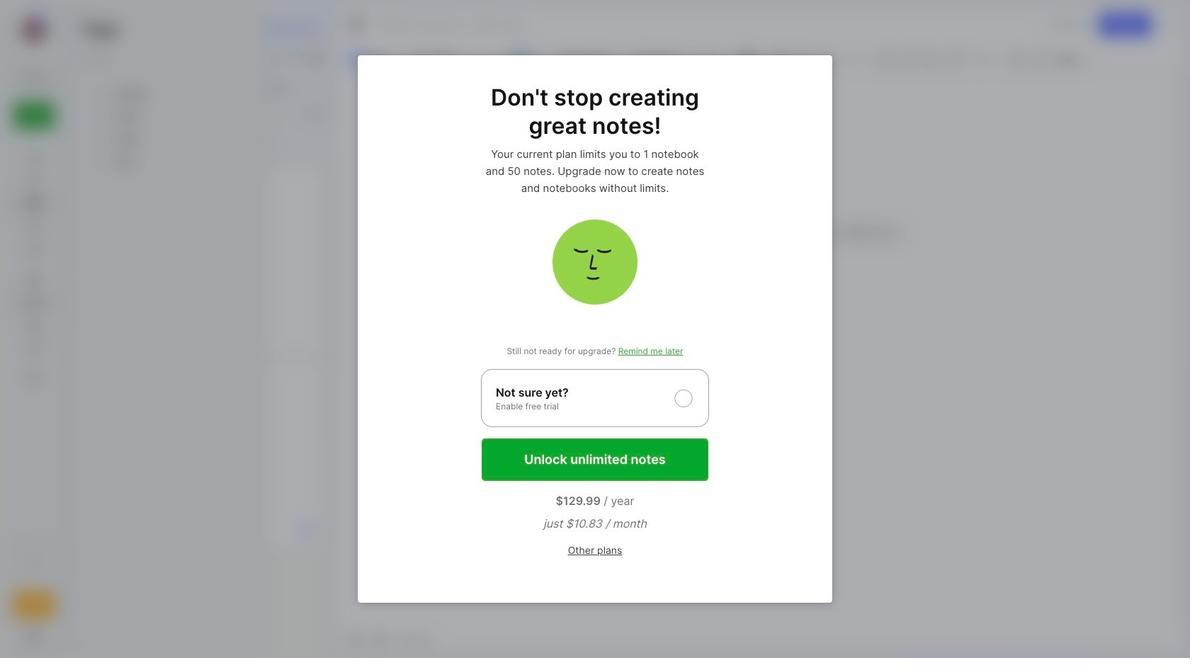 Task type: vqa. For each thing, say whether or not it's contained in the screenshot.
Numbered list Image
yes



Task type: locate. For each thing, give the bounding box(es) containing it.
add tag image
[[371, 631, 388, 648]]

insert image
[[347, 50, 410, 68]]

dialog
[[358, 55, 833, 603]]

add a reminder image
[[347, 631, 364, 648]]

heading level image
[[554, 50, 626, 68]]

bold image
[[772, 49, 792, 69]]

note window element
[[338, 4, 1187, 654]]

calendar event image
[[434, 49, 454, 69]]

numbered list image
[[899, 49, 919, 69]]

font family image
[[629, 50, 694, 68]]

row group
[[80, 83, 255, 174]]

checklist image
[[921, 49, 941, 69]]

alignment image
[[972, 49, 1006, 69]]

italic image
[[795, 49, 814, 69]]

expand note image
[[349, 16, 366, 33]]

more image
[[1052, 50, 1094, 68]]

underline image
[[817, 49, 837, 69]]

happy face illustration image
[[553, 220, 638, 305]]

tree
[[5, 138, 63, 527]]

tab list
[[68, 74, 334, 102]]

None checkbox
[[481, 369, 710, 427]]



Task type: describe. For each thing, give the bounding box(es) containing it.
bulleted list image
[[876, 49, 896, 69]]

insert link image
[[948, 49, 967, 69]]

Note Editor text field
[[339, 73, 1186, 625]]

upgrade image
[[26, 597, 43, 614]]

outdent image
[[1031, 49, 1050, 69]]

home image
[[27, 151, 41, 165]]

indent image
[[1008, 49, 1028, 69]]

task image
[[411, 49, 431, 69]]

highlight image
[[838, 49, 871, 69]]

font size image
[[697, 50, 733, 68]]

edit search image
[[26, 70, 43, 87]]

main element
[[0, 0, 68, 659]]

font color image
[[736, 49, 770, 69]]

tree inside main element
[[5, 138, 63, 527]]



